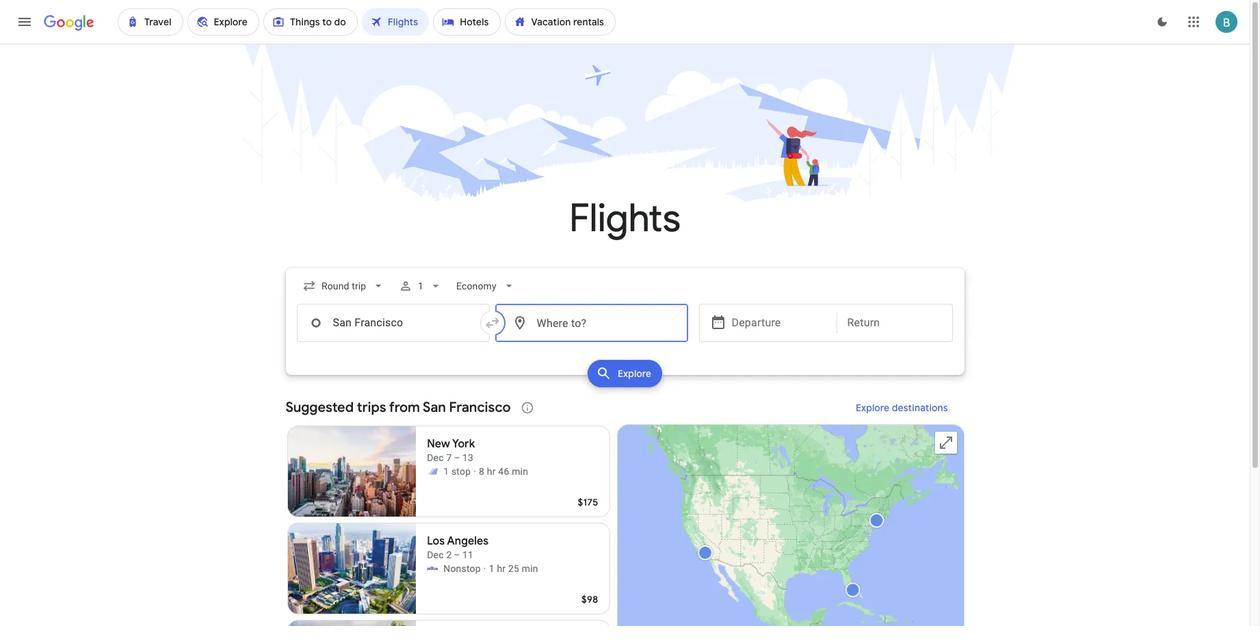 Task type: locate. For each thing, give the bounding box(es) containing it.
explore for explore destinations
[[856, 402, 889, 414]]

2 vertical spatial 1
[[489, 563, 494, 574]]

 image
[[474, 465, 476, 478], [484, 562, 486, 575]]

frontier and spirit image
[[427, 466, 438, 477]]

$98
[[582, 593, 598, 605]]

None text field
[[297, 304, 490, 342]]

8 hr 46 min
[[479, 466, 528, 477]]

0 vertical spatial 1
[[418, 281, 423, 291]]

hr left 25
[[497, 563, 506, 574]]

dec inside new york dec 7 – 13
[[427, 452, 444, 463]]

min right 46 in the bottom left of the page
[[512, 466, 528, 477]]

1 button
[[393, 270, 448, 302]]

1
[[418, 281, 423, 291], [443, 466, 449, 477], [489, 563, 494, 574]]

Where to? text field
[[495, 304, 688, 342]]

 image for new york
[[474, 465, 476, 478]]

dec
[[427, 452, 444, 463], [427, 549, 444, 560]]

min for york
[[512, 466, 528, 477]]

change appearance image
[[1146, 5, 1179, 38]]

dec up frontier and spirit icon
[[427, 452, 444, 463]]

suggested trips from san francisco
[[286, 399, 511, 416]]

dec inside the los angeles dec 2 – 11
[[427, 549, 444, 560]]

dec for new
[[427, 452, 444, 463]]

los angeles dec 2 – 11
[[427, 534, 489, 560]]

destinations
[[892, 402, 948, 414]]

explore left the destinations
[[856, 402, 889, 414]]

 image right nonstop
[[484, 562, 486, 575]]

hr for new york
[[487, 466, 496, 477]]

explore inside suggested trips from san francisco region
[[856, 402, 889, 414]]

min
[[512, 466, 528, 477], [522, 563, 538, 574]]

2 horizontal spatial 1
[[489, 563, 494, 574]]

0 vertical spatial explore
[[618, 367, 651, 380]]

Return text field
[[847, 304, 942, 341]]

new
[[427, 437, 450, 451]]

explore destinations button
[[839, 391, 964, 424]]

1 horizontal spatial explore
[[856, 402, 889, 414]]

$175
[[578, 496, 598, 508]]

0 vertical spatial hr
[[487, 466, 496, 477]]

hr
[[487, 466, 496, 477], [497, 563, 506, 574]]

explore down where to? text box
[[618, 367, 651, 380]]

explore button
[[588, 360, 662, 387]]

175 US dollars text field
[[578, 496, 598, 508]]

1 vertical spatial explore
[[856, 402, 889, 414]]

1 horizontal spatial 1
[[443, 466, 449, 477]]

0 horizontal spatial hr
[[487, 466, 496, 477]]

1 horizontal spatial  image
[[484, 562, 486, 575]]

1 inside 1 popup button
[[418, 281, 423, 291]]

san
[[423, 399, 446, 416]]

1 vertical spatial 1
[[443, 466, 449, 477]]

Flight search field
[[275, 268, 975, 391]]

1 vertical spatial dec
[[427, 549, 444, 560]]

46
[[498, 466, 509, 477]]

1 vertical spatial min
[[522, 563, 538, 574]]

suggested trips from san francisco region
[[286, 391, 964, 626]]

7 – 13
[[446, 452, 474, 463]]

explore inside flight search box
[[618, 367, 651, 380]]

0 horizontal spatial explore
[[618, 367, 651, 380]]

0 vertical spatial min
[[512, 466, 528, 477]]

1 dec from the top
[[427, 452, 444, 463]]

0 vertical spatial  image
[[474, 465, 476, 478]]

dec down the los
[[427, 549, 444, 560]]

1 vertical spatial  image
[[484, 562, 486, 575]]

None field
[[297, 274, 391, 298], [451, 274, 521, 298], [297, 274, 391, 298], [451, 274, 521, 298]]

nonstop
[[443, 563, 481, 574]]

0 horizontal spatial  image
[[474, 465, 476, 478]]

2 dec from the top
[[427, 549, 444, 560]]

 image left 8
[[474, 465, 476, 478]]

2 – 11
[[446, 549, 474, 560]]

min right 25
[[522, 563, 538, 574]]

1 horizontal spatial hr
[[497, 563, 506, 574]]

explore
[[618, 367, 651, 380], [856, 402, 889, 414]]

1 vertical spatial hr
[[497, 563, 506, 574]]

25
[[508, 563, 519, 574]]

0 horizontal spatial 1
[[418, 281, 423, 291]]

0 vertical spatial dec
[[427, 452, 444, 463]]

hr right 8
[[487, 466, 496, 477]]



Task type: vqa. For each thing, say whether or not it's contained in the screenshot.
Explore destinations "button"
yes



Task type: describe. For each thing, give the bounding box(es) containing it.
1 hr 25 min
[[489, 563, 538, 574]]

from
[[389, 399, 420, 416]]

1 for 1 hr 25 min
[[489, 563, 494, 574]]

8
[[479, 466, 485, 477]]

Departure text field
[[732, 304, 826, 341]]

new york dec 7 – 13
[[427, 437, 475, 463]]

1 for 1 stop
[[443, 466, 449, 477]]

angeles
[[447, 534, 489, 548]]

none text field inside flight search box
[[297, 304, 490, 342]]

1 for 1
[[418, 281, 423, 291]]

flights
[[569, 194, 681, 243]]

explore for explore
[[618, 367, 651, 380]]

explore destinations
[[856, 402, 948, 414]]

98 US dollars text field
[[582, 593, 598, 605]]

stop
[[452, 466, 471, 477]]

los
[[427, 534, 445, 548]]

dec for los
[[427, 549, 444, 560]]

jetblue image
[[427, 563, 438, 574]]

min for angeles
[[522, 563, 538, 574]]

francisco
[[449, 399, 511, 416]]

hr for los angeles
[[497, 563, 506, 574]]

main menu image
[[16, 14, 33, 30]]

1 stop
[[443, 466, 471, 477]]

suggested
[[286, 399, 354, 416]]

trips
[[357, 399, 386, 416]]

 image for los angeles
[[484, 562, 486, 575]]

york
[[452, 437, 475, 451]]



